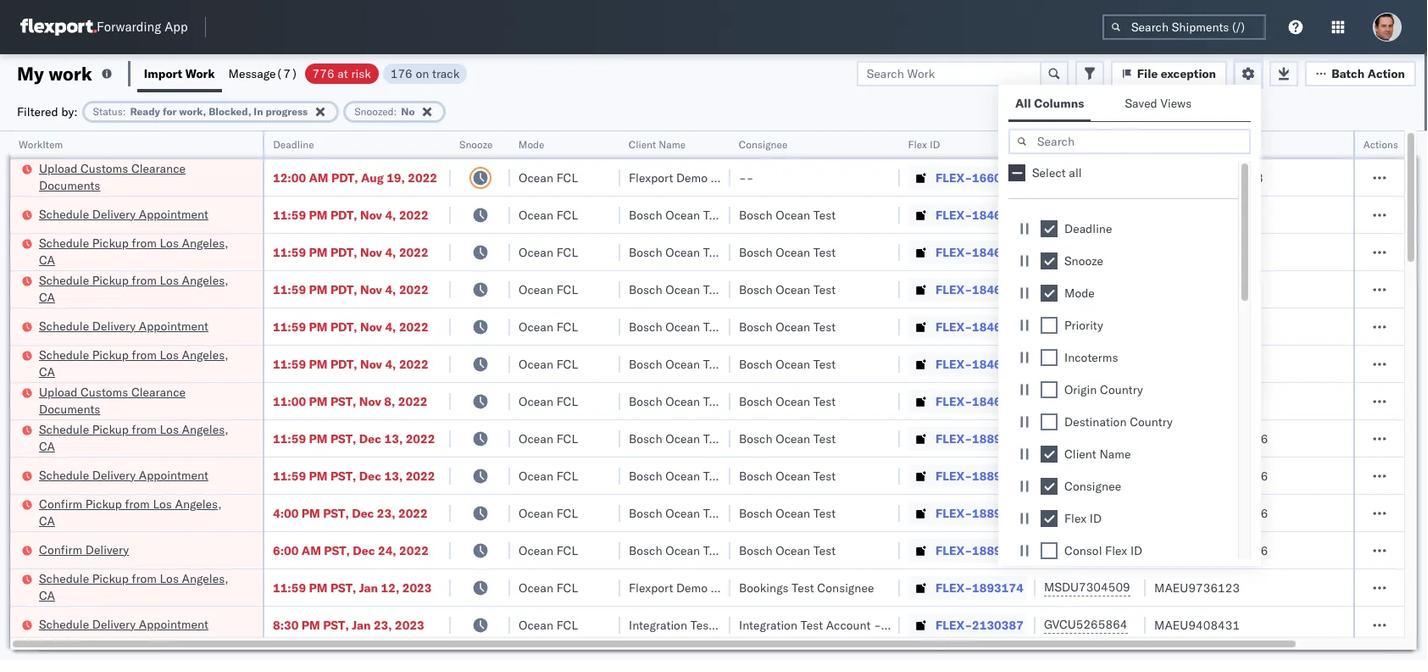Task type: vqa. For each thing, say whether or not it's contained in the screenshot.
delay:
no



Task type: describe. For each thing, give the bounding box(es) containing it.
2 gaurav jawl from the top
[[1366, 207, 1427, 222]]

pst, left 8,
[[330, 394, 356, 409]]

flex inside button
[[908, 138, 927, 151]]

upload customs clearance documents for 11:00 pm pst, nov 8, 2022
[[39, 384, 186, 417]]

pdt, for third the schedule pickup from los angeles, ca button from the bottom of the page
[[330, 356, 357, 372]]

my
[[17, 61, 44, 85]]

schedule pickup from los angeles, ca link for 2nd the schedule pickup from los angeles, ca button
[[39, 272, 241, 305]]

4 ceau7522281, hlxu6269489, hlxu8034992 from the top
[[1044, 319, 1307, 334]]

consignee down destination
[[1064, 479, 1121, 494]]

10 resize handle column header from the left
[[1384, 131, 1404, 660]]

2 fcl from the top
[[556, 207, 578, 222]]

forwarding app
[[97, 19, 188, 35]]

8 11:59 from the top
[[273, 580, 306, 595]]

resize handle column header for workitem
[[242, 131, 263, 660]]

1 gaurav from the top
[[1366, 170, 1404, 185]]

mbl/mawb
[[1154, 138, 1213, 151]]

1 vertical spatial mode
[[1064, 286, 1095, 301]]

3 resize handle column header from the left
[[490, 131, 510, 660]]

schedule for first schedule delivery appointment button
[[39, 206, 89, 222]]

1 vertical spatial snooze
[[1064, 253, 1103, 269]]

consignee up integration
[[711, 580, 768, 595]]

2 flex-1889466 from the top
[[936, 468, 1024, 483]]

pickup for 2nd the schedule pickup from los angeles, ca button
[[92, 272, 129, 288]]

pm for schedule pickup from los angeles, ca link related to 2nd the schedule pickup from los angeles, ca button
[[309, 282, 327, 297]]

3 schedule pickup from los angeles, ca button from the top
[[39, 346, 241, 382]]

pickup for 5th the schedule pickup from los angeles, ca button from the bottom of the page
[[92, 235, 129, 250]]

flex id button
[[900, 135, 1019, 152]]

upload for 11:00 pm pst, nov 8, 2022
[[39, 384, 77, 400]]

1 schedule delivery appointment link from the top
[[39, 206, 208, 222]]

consignee up account
[[817, 580, 874, 595]]

pdt, for 5th the schedule pickup from los angeles, ca button from the bottom of the page
[[330, 244, 357, 260]]

saved views
[[1125, 96, 1192, 111]]

fcl for 2nd the schedule pickup from los angeles, ca button
[[556, 282, 578, 297]]

destination
[[1064, 414, 1127, 430]]

6 ocean fcl from the top
[[519, 356, 578, 372]]

3 ceau7522281, from the top
[[1044, 281, 1131, 297]]

columns
[[1034, 96, 1084, 111]]

7 11:59 from the top
[[273, 468, 306, 483]]

11:00
[[273, 394, 306, 409]]

4 gaurav from the top
[[1366, 319, 1404, 334]]

--
[[739, 170, 754, 185]]

4 lhuu7894563, uetu5238478 from the top
[[1044, 542, 1217, 558]]

deadline inside button
[[273, 138, 314, 151]]

7 ocean fcl from the top
[[519, 394, 578, 409]]

at
[[337, 66, 348, 81]]

message (7)
[[228, 66, 298, 81]]

(7)
[[276, 66, 298, 81]]

1 flex-1889466 from the top
[[936, 431, 1024, 446]]

integration
[[739, 617, 797, 633]]

1 ocean fcl from the top
[[519, 170, 578, 185]]

upload customs clearance documents button for 12:00 am pdt, aug 19, 2022
[[39, 160, 241, 195]]

operator
[[1366, 138, 1407, 151]]

Search Work text field
[[857, 61, 1041, 86]]

2 schedule delivery appointment button from the top
[[39, 317, 208, 336]]

1 horizontal spatial flex id
[[1064, 511, 1102, 526]]

pst, up 6:00 am pst, dec 24, 2022
[[323, 505, 349, 521]]

2 ocean fcl from the top
[[519, 207, 578, 222]]

container numbers
[[1044, 131, 1089, 158]]

3 ceau7522281, hlxu6269489, hlxu8034992 from the top
[[1044, 281, 1307, 297]]

from for 5th the schedule pickup from los angeles, ca button from the top
[[132, 571, 157, 586]]

omkar for ceau7522281, hlxu6269489, hlxu8034992
[[1366, 282, 1402, 297]]

client name inside button
[[629, 138, 686, 151]]

1893174
[[972, 580, 1024, 595]]

work,
[[179, 105, 206, 117]]

all columns
[[1015, 96, 1084, 111]]

confirm delivery link
[[39, 541, 129, 558]]

2 schedule pickup from los angeles, ca button from the top
[[39, 272, 241, 307]]

4 11:59 pm pdt, nov 4, 2022 from the top
[[273, 319, 428, 334]]

8:30 pm pst, jan 23, 2023
[[273, 617, 424, 633]]

confirm for confirm delivery
[[39, 542, 82, 557]]

schedule for 1st schedule delivery appointment button from the bottom
[[39, 617, 89, 632]]

2 vertical spatial id
[[1130, 543, 1142, 558]]

los for third the schedule pickup from los angeles, ca button from the bottom of the page
[[160, 347, 179, 362]]

confirm for confirm pickup from los angeles, ca
[[39, 496, 82, 511]]

all columns button
[[1008, 88, 1091, 121]]

resize handle column header for mode
[[600, 131, 620, 660]]

angeles, for schedule pickup from los angeles, ca link corresponding to 5th the schedule pickup from los angeles, ca button from the bottom of the page
[[182, 235, 228, 250]]

batch action button
[[1305, 61, 1416, 86]]

6:00 am pst, dec 24, 2022
[[273, 543, 429, 558]]

schedule pickup from los angeles, ca link for 5th the schedule pickup from los angeles, ca button from the top
[[39, 570, 241, 604]]

schedule pickup from los angeles, ca link for 5th the schedule pickup from los angeles, ca button from the bottom of the page
[[39, 234, 241, 268]]

176 on track
[[390, 66, 460, 81]]

file
[[1137, 66, 1158, 81]]

confirm pickup from los angeles, ca
[[39, 496, 222, 528]]

2023 for 8:30 pm pst, jan 23, 2023
[[395, 617, 424, 633]]

los for 5th the schedule pickup from los angeles, ca button from the top
[[160, 571, 179, 586]]

flex-1846748 for upload customs clearance documents link related to 11:00 pm pst, nov 8, 2022
[[936, 394, 1024, 409]]

2 horizontal spatial flex
[[1105, 543, 1127, 558]]

container
[[1044, 131, 1089, 144]]

2 13, from the top
[[384, 468, 403, 483]]

5 ceau7522281, hlxu6269489, hlxu8034992 from the top
[[1044, 356, 1307, 371]]

work
[[185, 66, 215, 81]]

schedule pickup from los angeles, ca link for third the schedule pickup from los angeles, ca button from the bottom of the page
[[39, 346, 241, 380]]

schedule for third schedule delivery appointment button from the bottom
[[39, 318, 89, 333]]

2130387
[[972, 617, 1024, 633]]

delivery inside confirm delivery link
[[85, 542, 129, 557]]

: for snoozed
[[394, 105, 397, 117]]

confirm pickup from los angeles, ca link
[[39, 495, 241, 529]]

3 lhuu7894563, uetu5238478 from the top
[[1044, 505, 1217, 520]]

import work button
[[137, 54, 222, 92]]

1 1846748 from the top
[[972, 207, 1024, 222]]

dec left 24,
[[353, 543, 375, 558]]

schedule for third the schedule pickup from los angeles, ca button from the bottom of the page
[[39, 347, 89, 362]]

1 ceau7522281, hlxu6269489, hlxu8034992 from the top
[[1044, 207, 1307, 222]]

flex-1846748 for schedule pickup from los angeles, ca link related to 2nd the schedule pickup from los angeles, ca button
[[936, 282, 1024, 297]]

7 flex- from the top
[[936, 394, 972, 409]]

filtered by:
[[17, 104, 78, 119]]

6 flex- from the top
[[936, 356, 972, 372]]

views
[[1160, 96, 1192, 111]]

flexport for bookings test consignee
[[629, 580, 673, 595]]

12:00 am pdt, aug 19, 2022
[[273, 170, 437, 185]]

4 schedule pickup from los angeles, ca button from the top
[[39, 421, 241, 456]]

1 horizontal spatial id
[[1090, 511, 1102, 526]]

upload customs clearance documents for 12:00 am pdt, aug 19, 2022
[[39, 161, 186, 193]]

12,
[[381, 580, 399, 595]]

work
[[49, 61, 92, 85]]

resize handle column header for consignee
[[880, 131, 900, 660]]

4:00 pm pst, dec 23, 2022
[[273, 505, 428, 521]]

upload for 12:00 am pdt, aug 19, 2022
[[39, 161, 77, 176]]

1 flex-1846748 from the top
[[936, 207, 1024, 222]]

workitem
[[19, 138, 63, 151]]

angeles, for schedule pickup from los angeles, ca link associated with second the schedule pickup from los angeles, ca button from the bottom
[[182, 422, 228, 437]]

3 schedule delivery appointment link from the top
[[39, 467, 208, 483]]

flex-1660288
[[936, 170, 1024, 185]]

3 jawl from the top
[[1407, 244, 1427, 260]]

4 jawl from the top
[[1407, 319, 1427, 334]]

consignee button
[[730, 135, 883, 152]]

1 11:59 pm pst, dec 13, 2022 from the top
[[273, 431, 435, 446]]

consignee inside button
[[739, 138, 788, 151]]

1 gaurav jawl from the top
[[1366, 170, 1427, 185]]

schedule pickup from los angeles, ca for second the schedule pickup from los angeles, ca button from the bottom
[[39, 422, 228, 454]]

sava for lhuu7894563, uetu5238478
[[1405, 505, 1427, 521]]

3 ocean fcl from the top
[[519, 244, 578, 260]]

12 ocean fcl from the top
[[519, 580, 578, 595]]

pdt, for 12:00 am pdt, aug 19, 2022 upload customs clearance documents button
[[331, 170, 358, 185]]

13 flex- from the top
[[936, 617, 972, 633]]

progress
[[266, 105, 308, 117]]

2 ceau7522281, from the top
[[1044, 244, 1131, 259]]

1 lhuu7894563, from the top
[[1044, 430, 1132, 446]]

schedule delivery appointment for first the 'schedule delivery appointment' link from the top of the page
[[39, 206, 208, 222]]

caiu7969337
[[1044, 169, 1124, 185]]

by:
[[61, 104, 78, 119]]

2 1889466 from the top
[[972, 468, 1024, 483]]

11:00 pm pst, nov 8, 2022
[[273, 394, 428, 409]]

deadline button
[[264, 135, 434, 152]]

1846748 for third the schedule pickup from los angeles, ca button from the bottom of the page
[[972, 356, 1024, 372]]

karl
[[884, 617, 906, 633]]

1 abcdefg78456546 from the top
[[1154, 431, 1268, 446]]

1 schedule pickup from los angeles, ca button from the top
[[39, 234, 241, 270]]

batch action
[[1331, 66, 1405, 81]]

2 lhuu7894563, from the top
[[1044, 468, 1132, 483]]

forwarding
[[97, 19, 161, 35]]

6 ceau7522281, hlxu6269489, hlxu8034992 from the top
[[1044, 393, 1307, 408]]

import work
[[144, 66, 215, 81]]

4 schedule delivery appointment link from the top
[[39, 616, 208, 633]]

4 schedule delivery appointment button from the top
[[39, 616, 208, 634]]

consol flex id
[[1064, 543, 1142, 558]]

pm for fourth the 'schedule delivery appointment' link
[[302, 617, 320, 633]]

fcl for 5th the schedule pickup from los angeles, ca button from the bottom of the page
[[556, 244, 578, 260]]

schedule delivery appointment for fourth the 'schedule delivery appointment' link
[[39, 617, 208, 632]]

11 ocean fcl from the top
[[519, 543, 578, 558]]

schedule for 5th the schedule pickup from los angeles, ca button from the bottom of the page
[[39, 235, 89, 250]]

schedule pickup from los angeles, ca for third the schedule pickup from los angeles, ca button from the bottom of the page
[[39, 347, 228, 379]]

track
[[432, 66, 460, 81]]

dec up 4:00 pm pst, dec 23, 2022
[[359, 468, 381, 483]]

4 uetu5238478 from the top
[[1135, 542, 1217, 558]]

filtered
[[17, 104, 58, 119]]

6:00
[[273, 543, 299, 558]]

4 flex-1846748 from the top
[[936, 319, 1024, 334]]

3 gaurav from the top
[[1366, 244, 1404, 260]]

resize handle column header for flex id
[[1015, 131, 1036, 660]]

priority
[[1064, 318, 1103, 333]]

11 flex- from the top
[[936, 543, 972, 558]]

fcl for second the schedule pickup from los angeles, ca button from the bottom
[[556, 431, 578, 446]]

maeu9408431
[[1154, 617, 1240, 633]]

from for confirm pickup from los angeles, ca button
[[125, 496, 150, 511]]

4, for 5th the schedule pickup from los angeles, ca button from the bottom of the page
[[385, 244, 396, 260]]

snoozed
[[354, 105, 394, 117]]

blocked,
[[209, 105, 251, 117]]

19,
[[387, 170, 405, 185]]

my work
[[17, 61, 92, 85]]

pm for schedule pickup from los angeles, ca link corresponding to third the schedule pickup from los angeles, ca button from the bottom of the page
[[309, 356, 327, 372]]

4 gaurav jawl from the top
[[1366, 319, 1427, 334]]

integration test account - karl lagerfeld
[[739, 617, 960, 633]]

flex id inside button
[[908, 138, 940, 151]]

2 11:59 from the top
[[273, 244, 306, 260]]

24,
[[378, 543, 396, 558]]

4, for 2nd the schedule pickup from los angeles, ca button
[[385, 282, 396, 297]]

4 ocean fcl from the top
[[519, 282, 578, 297]]

flexport demo consignee for bookings
[[629, 580, 768, 595]]

mode button
[[510, 135, 603, 152]]

11:59 pm pdt, nov 4, 2022 for 5th the schedule pickup from los angeles, ca button from the bottom of the page
[[273, 244, 428, 260]]

angeles, for 5th the schedule pickup from los angeles, ca button from the top's schedule pickup from los angeles, ca link
[[182, 571, 228, 586]]

angeles, for confirm pickup from los angeles, ca link
[[175, 496, 222, 511]]

for
[[163, 105, 177, 117]]

msdu7304509
[[1044, 580, 1130, 595]]

pm for confirm pickup from los angeles, ca link
[[302, 505, 320, 521]]

flexport demo consignee for -
[[629, 170, 768, 185]]

schedule delivery appointment for 2nd the 'schedule delivery appointment' link
[[39, 318, 208, 333]]

2 jawl from the top
[[1407, 207, 1427, 222]]

mbl/mawb numbers
[[1154, 138, 1258, 151]]

4:00
[[273, 505, 299, 521]]

demo for -
[[676, 170, 708, 185]]

1 lhuu7894563, uetu5238478 from the top
[[1044, 430, 1217, 446]]

mbl/mawb numbers button
[[1146, 135, 1341, 152]]

flexport. image
[[20, 19, 97, 36]]

flex-2130387
[[936, 617, 1024, 633]]

5 11:59 from the top
[[273, 356, 306, 372]]

5 ceau7522281, from the top
[[1044, 356, 1131, 371]]

2 flex- from the top
[[936, 207, 972, 222]]

10 ocean fcl from the top
[[519, 505, 578, 521]]

file exception
[[1137, 66, 1216, 81]]

2 ceau7522281, hlxu6269489, hlxu8034992 from the top
[[1044, 244, 1307, 259]]

3 11:59 from the top
[[273, 282, 306, 297]]

4 flex-1889466 from the top
[[936, 543, 1024, 558]]

1 hlxu8034992 from the top
[[1224, 207, 1307, 222]]

6 ceau7522281, from the top
[[1044, 393, 1131, 408]]

6 11:59 from the top
[[273, 431, 306, 446]]

flex-1846748 for schedule pickup from los angeles, ca link corresponding to third the schedule pickup from los angeles, ca button from the bottom of the page
[[936, 356, 1024, 372]]

schedule pickup from los angeles, ca for 5th the schedule pickup from los angeles, ca button from the bottom of the page
[[39, 235, 228, 267]]

4 flex- from the top
[[936, 282, 972, 297]]

saved views button
[[1118, 88, 1202, 121]]

los for confirm pickup from los angeles, ca button
[[153, 496, 172, 511]]

id inside button
[[930, 138, 940, 151]]

no
[[401, 105, 415, 117]]

pst, down 11:59 pm pst, jan 12, 2023 on the left
[[323, 617, 349, 633]]

risk
[[351, 66, 371, 81]]

3 gaurav jawl from the top
[[1366, 244, 1427, 260]]

1 hlxu6269489, from the top
[[1134, 207, 1221, 222]]

176
[[390, 66, 413, 81]]

2 11:59 pm pst, dec 13, 2022 from the top
[[273, 468, 435, 483]]

upload customs clearance documents button for 11:00 pm pst, nov 8, 2022
[[39, 383, 241, 419]]

9 flex- from the top
[[936, 468, 972, 483]]

lagerfeld
[[909, 617, 960, 633]]

3 flex-1889466 from the top
[[936, 505, 1024, 521]]

pickup for confirm pickup from los angeles, ca button
[[85, 496, 122, 511]]

4 11:59 from the top
[[273, 319, 306, 334]]

message
[[228, 66, 276, 81]]

4 abcdefg78456546 from the top
[[1154, 543, 1268, 558]]

am for pst,
[[302, 543, 321, 558]]

flexport for --
[[629, 170, 673, 185]]

bookings
[[739, 580, 789, 595]]

4 ceau7522281, from the top
[[1044, 319, 1131, 334]]

incoterms
[[1064, 350, 1118, 365]]

maeu9736123
[[1154, 580, 1240, 595]]



Task type: locate. For each thing, give the bounding box(es) containing it.
origin
[[1064, 382, 1097, 397]]

9 fcl from the top
[[556, 468, 578, 483]]

1 : from the left
[[123, 105, 126, 117]]

5 flex-1846748 from the top
[[936, 356, 1024, 372]]

1 vertical spatial demo
[[676, 580, 708, 595]]

ca for 5th the schedule pickup from los angeles, ca button from the top
[[39, 588, 55, 603]]

omkar sava for lhuu7894563, uetu5238478
[[1366, 505, 1427, 521]]

4 fcl from the top
[[556, 282, 578, 297]]

flex-1893174
[[936, 580, 1024, 595]]

bosch ocean test
[[629, 207, 726, 222], [739, 207, 836, 222], [629, 244, 726, 260], [739, 244, 836, 260], [629, 282, 726, 297], [739, 282, 836, 297], [629, 319, 726, 334], [739, 319, 836, 334], [629, 356, 726, 372], [739, 356, 836, 372], [629, 394, 726, 409], [739, 394, 836, 409], [629, 431, 726, 446], [739, 431, 836, 446], [629, 468, 726, 483], [739, 468, 836, 483], [629, 505, 726, 521], [739, 505, 836, 521], [629, 543, 726, 558], [739, 543, 836, 558]]

resize handle column header
[[242, 131, 263, 660], [430, 131, 451, 660], [490, 131, 510, 660], [600, 131, 620, 660], [710, 131, 730, 660], [880, 131, 900, 660], [1015, 131, 1036, 660], [1125, 131, 1146, 660], [1337, 131, 1358, 660], [1384, 131, 1404, 660]]

0 vertical spatial upload customs clearance documents
[[39, 161, 186, 193]]

2023 for 11:59 pm pst, jan 12, 2023
[[402, 580, 432, 595]]

hlxu6269489, for 5th the schedule pickup from los angeles, ca button from the bottom of the page
[[1134, 244, 1221, 259]]

9 schedule from the top
[[39, 617, 89, 632]]

1889466
[[972, 431, 1024, 446], [972, 468, 1024, 483], [972, 505, 1024, 521], [972, 543, 1024, 558]]

1 horizontal spatial flex
[[1064, 511, 1087, 526]]

1 vertical spatial client
[[1064, 447, 1096, 462]]

8,
[[384, 394, 395, 409]]

demo down 'client name' button on the top of page
[[676, 170, 708, 185]]

0 vertical spatial customs
[[81, 161, 128, 176]]

1 vertical spatial documents
[[39, 401, 100, 417]]

23, up 24,
[[377, 505, 395, 521]]

flex right consol
[[1105, 543, 1127, 558]]

am right 6:00
[[302, 543, 321, 558]]

clearance for 12:00 am pdt, aug 19, 2022
[[131, 161, 186, 176]]

from for third the schedule pickup from los angeles, ca button from the bottom of the page
[[132, 347, 157, 362]]

0 vertical spatial name
[[659, 138, 686, 151]]

0 vertical spatial am
[[309, 170, 328, 185]]

documents for 12:00
[[39, 178, 100, 193]]

0 horizontal spatial client
[[629, 138, 656, 151]]

1 11:59 pm pdt, nov 4, 2022 from the top
[[273, 207, 428, 222]]

0 vertical spatial mode
[[519, 138, 545, 151]]

consignee down consignee button
[[711, 170, 768, 185]]

flex id
[[908, 138, 940, 151], [1064, 511, 1102, 526]]

3 1889466 from the top
[[972, 505, 1024, 521]]

gaurav jawl
[[1366, 170, 1427, 185], [1366, 207, 1427, 222], [1366, 244, 1427, 260], [1366, 319, 1427, 334]]

mode
[[519, 138, 545, 151], [1064, 286, 1095, 301]]

1 vertical spatial flexport
[[629, 580, 673, 595]]

8 ocean fcl from the top
[[519, 431, 578, 446]]

confirm up confirm delivery link
[[39, 496, 82, 511]]

4, for third the schedule pickup from los angeles, ca button from the bottom of the page
[[385, 356, 396, 372]]

1 vertical spatial flex id
[[1064, 511, 1102, 526]]

id
[[930, 138, 940, 151], [1090, 511, 1102, 526], [1130, 543, 1142, 558]]

3 4, from the top
[[385, 282, 396, 297]]

0 horizontal spatial id
[[930, 138, 940, 151]]

0 horizontal spatial numbers
[[1044, 145, 1086, 158]]

1 vertical spatial upload customs clearance documents
[[39, 384, 186, 417]]

flex-1846748 button
[[908, 203, 1027, 227], [908, 203, 1027, 227], [908, 240, 1027, 264], [908, 240, 1027, 264], [908, 278, 1027, 301], [908, 278, 1027, 301], [908, 315, 1027, 339], [908, 315, 1027, 339], [908, 352, 1027, 376], [908, 352, 1027, 376], [908, 389, 1027, 413], [908, 389, 1027, 413]]

1 resize handle column header from the left
[[242, 131, 263, 660]]

2 1846748 from the top
[[972, 244, 1024, 260]]

0 vertical spatial demo
[[676, 170, 708, 185]]

0 horizontal spatial flex id
[[908, 138, 940, 151]]

snooze up 'priority'
[[1064, 253, 1103, 269]]

3 schedule from the top
[[39, 272, 89, 288]]

2 schedule delivery appointment from the top
[[39, 318, 208, 333]]

2023 right the 12,
[[402, 580, 432, 595]]

1 vertical spatial flex
[[1064, 511, 1087, 526]]

1 vertical spatial am
[[302, 543, 321, 558]]

1 upload customs clearance documents button from the top
[[39, 160, 241, 195]]

2 lhuu7894563, uetu5238478 from the top
[[1044, 468, 1217, 483]]

schedule for 2nd the schedule pickup from los angeles, ca button
[[39, 272, 89, 288]]

2 4, from the top
[[385, 244, 396, 260]]

flex-1889466 button
[[908, 427, 1027, 450], [908, 427, 1027, 450], [908, 464, 1027, 488], [908, 464, 1027, 488], [908, 501, 1027, 525], [908, 501, 1027, 525], [908, 539, 1027, 562], [908, 539, 1027, 562]]

8 resize handle column header from the left
[[1125, 131, 1146, 660]]

pst, down 4:00 pm pst, dec 23, 2022
[[324, 543, 350, 558]]

0 horizontal spatial client name
[[629, 138, 686, 151]]

mode inside button
[[519, 138, 545, 151]]

ceau7522281,
[[1044, 207, 1131, 222], [1044, 244, 1131, 259], [1044, 281, 1131, 297], [1044, 319, 1131, 334], [1044, 356, 1131, 371], [1044, 393, 1131, 408]]

appointment for 2nd the 'schedule delivery appointment' link from the bottom
[[139, 467, 208, 483]]

angeles, for schedule pickup from los angeles, ca link corresponding to third the schedule pickup from los angeles, ca button from the bottom of the page
[[182, 347, 228, 362]]

13, up 4:00 pm pst, dec 23, 2022
[[384, 468, 403, 483]]

2 upload customs clearance documents link from the top
[[39, 383, 241, 417]]

nov for 5th the schedule pickup from los angeles, ca button from the bottom of the page
[[360, 244, 382, 260]]

0 vertical spatial omkar sava
[[1366, 282, 1427, 297]]

in
[[254, 105, 263, 117]]

select
[[1032, 165, 1066, 181]]

3 schedule delivery appointment from the top
[[39, 467, 208, 483]]

client
[[629, 138, 656, 151], [1064, 447, 1096, 462]]

hlxu8034992 for 2nd the schedule pickup from los angeles, ca button
[[1224, 281, 1307, 297]]

2 flexport demo consignee from the top
[[629, 580, 768, 595]]

2 ca from the top
[[39, 289, 55, 305]]

from for 5th the schedule pickup from los angeles, ca button from the bottom of the page
[[132, 235, 157, 250]]

1 vertical spatial 2023
[[395, 617, 424, 633]]

id up flex-1660288
[[930, 138, 940, 151]]

container numbers button
[[1036, 128, 1129, 158]]

4,
[[385, 207, 396, 222], [385, 244, 396, 260], [385, 282, 396, 297], [385, 319, 396, 334], [385, 356, 396, 372]]

confirm inside button
[[39, 542, 82, 557]]

3 fcl from the top
[[556, 244, 578, 260]]

5 flex- from the top
[[936, 319, 972, 334]]

dec up 6:00 am pst, dec 24, 2022
[[352, 505, 374, 521]]

pst, up 8:30 pm pst, jan 23, 2023
[[330, 580, 356, 595]]

schedule for 5th the schedule pickup from los angeles, ca button from the top
[[39, 571, 89, 586]]

2 : from the left
[[394, 105, 397, 117]]

origin country
[[1064, 382, 1143, 397]]

ca for third the schedule pickup from los angeles, ca button from the bottom of the page
[[39, 364, 55, 379]]

clearance
[[131, 161, 186, 176], [131, 384, 186, 400]]

0 vertical spatial 2023
[[402, 580, 432, 595]]

1 sava from the top
[[1405, 282, 1427, 297]]

snooze down track
[[459, 138, 493, 151]]

6 schedule from the top
[[39, 422, 89, 437]]

los inside confirm pickup from los angeles, ca
[[153, 496, 172, 511]]

1 ceau7522281, from the top
[[1044, 207, 1131, 222]]

0 vertical spatial upload customs clearance documents link
[[39, 160, 241, 194]]

0 vertical spatial flexport
[[629, 170, 673, 185]]

6 resize handle column header from the left
[[880, 131, 900, 660]]

client inside button
[[629, 138, 656, 151]]

jaehyung
[[1366, 617, 1416, 633]]

action
[[1368, 66, 1405, 81]]

am right 12:00
[[309, 170, 328, 185]]

confirm down confirm pickup from los angeles, ca
[[39, 542, 82, 557]]

0 horizontal spatial :
[[123, 105, 126, 117]]

deadline up 12:00
[[273, 138, 314, 151]]

omkar sava
[[1366, 282, 1427, 297], [1366, 505, 1427, 521]]

1 horizontal spatial snooze
[[1064, 253, 1103, 269]]

sava for ceau7522281, hlxu6269489, hlxu8034992
[[1405, 282, 1427, 297]]

1 vertical spatial confirm
[[39, 542, 82, 557]]

2 horizontal spatial id
[[1130, 543, 1142, 558]]

2 vertical spatial flex
[[1105, 543, 1127, 558]]

13 ocean fcl from the top
[[519, 617, 578, 633]]

3 schedule pickup from los angeles, ca link from the top
[[39, 346, 241, 380]]

13, down 8,
[[384, 431, 403, 446]]

fcl for 12:00 am pdt, aug 19, 2022 upload customs clearance documents button
[[556, 170, 578, 185]]

upload customs clearance documents
[[39, 161, 186, 193], [39, 384, 186, 417]]

jan
[[359, 580, 378, 595], [352, 617, 371, 633]]

0 horizontal spatial flex
[[908, 138, 927, 151]]

4 hlxu6269489, from the top
[[1134, 319, 1221, 334]]

23, down the 12,
[[374, 617, 392, 633]]

resize handle column header for deadline
[[430, 131, 451, 660]]

schedule delivery appointment
[[39, 206, 208, 222], [39, 318, 208, 333], [39, 467, 208, 483], [39, 617, 208, 632]]

0 vertical spatial country
[[1100, 382, 1143, 397]]

ymluw236679313
[[1154, 170, 1263, 185]]

hlxu8034992 for 11:00 pm pst, nov 8, 2022's upload customs clearance documents button
[[1224, 393, 1307, 408]]

6 fcl from the top
[[556, 356, 578, 372]]

resize handle column header for mbl/mawb numbers
[[1337, 131, 1358, 660]]

Search text field
[[1008, 129, 1251, 154]]

numbers
[[1216, 138, 1258, 151], [1044, 145, 1086, 158]]

schedule delivery appointment for 2nd the 'schedule delivery appointment' link from the bottom
[[39, 467, 208, 483]]

resize handle column header for client name
[[710, 131, 730, 660]]

1 vertical spatial upload customs clearance documents link
[[39, 383, 241, 417]]

1 horizontal spatial deadline
[[1064, 221, 1112, 236]]

1 omkar from the top
[[1366, 282, 1402, 297]]

0 vertical spatial flexport demo consignee
[[629, 170, 768, 185]]

on
[[416, 66, 429, 81]]

schedule
[[39, 206, 89, 222], [39, 235, 89, 250], [39, 272, 89, 288], [39, 318, 89, 333], [39, 347, 89, 362], [39, 422, 89, 437], [39, 467, 89, 483], [39, 571, 89, 586], [39, 617, 89, 632]]

0 horizontal spatial mode
[[519, 138, 545, 151]]

5 fcl from the top
[[556, 319, 578, 334]]

schedule pickup from los angeles, ca button
[[39, 234, 241, 270], [39, 272, 241, 307], [39, 346, 241, 382], [39, 421, 241, 456], [39, 570, 241, 605]]

1 vertical spatial 13,
[[384, 468, 403, 483]]

flexport
[[629, 170, 673, 185], [629, 580, 673, 595]]

1 horizontal spatial :
[[394, 105, 397, 117]]

0 vertical spatial flex id
[[908, 138, 940, 151]]

angeles,
[[182, 235, 228, 250], [182, 272, 228, 288], [182, 347, 228, 362], [182, 422, 228, 437], [175, 496, 222, 511], [182, 571, 228, 586]]

1 vertical spatial sava
[[1405, 505, 1427, 521]]

flex
[[908, 138, 927, 151], [1064, 511, 1087, 526], [1105, 543, 1127, 558]]

None checkbox
[[1008, 164, 1025, 181], [1041, 220, 1058, 237], [1041, 349, 1058, 366], [1041, 381, 1058, 398], [1041, 446, 1058, 463], [1041, 510, 1058, 527], [1041, 542, 1058, 559], [1008, 164, 1025, 181], [1041, 220, 1058, 237], [1041, 349, 1058, 366], [1041, 381, 1058, 398], [1041, 446, 1058, 463], [1041, 510, 1058, 527], [1041, 542, 1058, 559]]

0 vertical spatial upload customs clearance documents button
[[39, 160, 241, 195]]

1 appointment from the top
[[139, 206, 208, 222]]

0 vertical spatial upload
[[39, 161, 77, 176]]

country right destination
[[1130, 414, 1173, 430]]

ready
[[130, 105, 160, 117]]

c
[[1419, 617, 1427, 633]]

schedule pickup from los angeles, ca link for second the schedule pickup from los angeles, ca button from the bottom
[[39, 421, 241, 455]]

id right consol
[[1130, 543, 1142, 558]]

confirm inside confirm pickup from los angeles, ca
[[39, 496, 82, 511]]

angeles, for schedule pickup from los angeles, ca link related to 2nd the schedule pickup from los angeles, ca button
[[182, 272, 228, 288]]

0 horizontal spatial snooze
[[459, 138, 493, 151]]

1 1889466 from the top
[[972, 431, 1024, 446]]

3 uetu5238478 from the top
[[1135, 505, 1217, 520]]

0 vertical spatial omkar
[[1366, 282, 1402, 297]]

1660288
[[972, 170, 1024, 185]]

5 schedule pickup from los angeles, ca from the top
[[39, 571, 228, 603]]

5 hlxu6269489, from the top
[[1134, 356, 1221, 371]]

sava
[[1405, 282, 1427, 297], [1405, 505, 1427, 521]]

app
[[165, 19, 188, 35]]

1 11:59 from the top
[[273, 207, 306, 222]]

saved
[[1125, 96, 1157, 111]]

1846748 for 11:00 pm pst, nov 8, 2022's upload customs clearance documents button
[[972, 394, 1024, 409]]

0 vertical spatial client
[[629, 138, 656, 151]]

snooze
[[459, 138, 493, 151], [1064, 253, 1103, 269]]

all
[[1069, 165, 1082, 181]]

documents for 11:00
[[39, 401, 100, 417]]

flex-1846748 for schedule pickup from los angeles, ca link corresponding to 5th the schedule pickup from los angeles, ca button from the bottom of the page
[[936, 244, 1024, 260]]

all
[[1015, 96, 1031, 111]]

pickup inside confirm pickup from los angeles, ca
[[85, 496, 122, 511]]

1 vertical spatial omkar
[[1366, 505, 1402, 521]]

test
[[703, 207, 726, 222], [813, 207, 836, 222], [703, 244, 726, 260], [813, 244, 836, 260], [703, 282, 726, 297], [813, 282, 836, 297], [703, 319, 726, 334], [813, 319, 836, 334], [703, 356, 726, 372], [813, 356, 836, 372], [703, 394, 726, 409], [813, 394, 836, 409], [703, 431, 726, 446], [813, 431, 836, 446], [703, 468, 726, 483], [813, 468, 836, 483], [703, 505, 726, 521], [813, 505, 836, 521], [703, 543, 726, 558], [813, 543, 836, 558], [792, 580, 814, 595], [801, 617, 823, 633]]

1 customs from the top
[[81, 161, 128, 176]]

ca for 2nd the schedule pickup from los angeles, ca button
[[39, 289, 55, 305]]

demo left 'bookings'
[[676, 580, 708, 595]]

ceau7522281, hlxu6269489, hlxu8034992
[[1044, 207, 1307, 222], [1044, 244, 1307, 259], [1044, 281, 1307, 297], [1044, 319, 1307, 334], [1044, 356, 1307, 371], [1044, 393, 1307, 408]]

2 abcdefg78456546 from the top
[[1154, 468, 1268, 483]]

flex id up flex-1660288
[[908, 138, 940, 151]]

0 vertical spatial 13,
[[384, 431, 403, 446]]

forwarding app link
[[20, 19, 188, 36]]

11:59 pm pst, dec 13, 2022 down '11:00 pm pst, nov 8, 2022'
[[273, 431, 435, 446]]

0 vertical spatial 11:59 pm pst, dec 13, 2022
[[273, 431, 435, 446]]

batch
[[1331, 66, 1365, 81]]

dec
[[359, 431, 381, 446], [359, 468, 381, 483], [352, 505, 374, 521], [353, 543, 375, 558]]

1 vertical spatial customs
[[81, 384, 128, 400]]

: for status
[[123, 105, 126, 117]]

fcl for 11:00 pm pst, nov 8, 2022's upload customs clearance documents button
[[556, 394, 578, 409]]

status
[[93, 105, 123, 117]]

numbers inside mbl/mawb numbers button
[[1216, 138, 1258, 151]]

1 vertical spatial deadline
[[1064, 221, 1112, 236]]

23, for 2022
[[377, 505, 395, 521]]

11:59 pm pdt, nov 4, 2022 for third the schedule pickup from los angeles, ca button from the bottom of the page
[[273, 356, 428, 372]]

1 vertical spatial country
[[1130, 414, 1173, 430]]

1 horizontal spatial name
[[1099, 447, 1131, 462]]

1 vertical spatial name
[[1099, 447, 1131, 462]]

jawl
[[1407, 170, 1427, 185], [1407, 207, 1427, 222], [1407, 244, 1427, 260], [1407, 319, 1427, 334]]

appointment for first the 'schedule delivery appointment' link from the top of the page
[[139, 206, 208, 222]]

1 vertical spatial jan
[[352, 617, 371, 633]]

0 vertical spatial id
[[930, 138, 940, 151]]

documents
[[39, 178, 100, 193], [39, 401, 100, 417]]

numbers up ymluw236679313
[[1216, 138, 1258, 151]]

fcl for confirm pickup from los angeles, ca button
[[556, 505, 578, 521]]

schedule delivery appointment link
[[39, 206, 208, 222], [39, 317, 208, 334], [39, 467, 208, 483], [39, 616, 208, 633]]

0 vertical spatial 23,
[[377, 505, 395, 521]]

pdt,
[[331, 170, 358, 185], [330, 207, 357, 222], [330, 244, 357, 260], [330, 282, 357, 297], [330, 319, 357, 334], [330, 356, 357, 372]]

bosch
[[629, 207, 662, 222], [739, 207, 772, 222], [629, 244, 662, 260], [739, 244, 772, 260], [629, 282, 662, 297], [739, 282, 772, 297], [629, 319, 662, 334], [739, 319, 772, 334], [629, 356, 662, 372], [739, 356, 772, 372], [629, 394, 662, 409], [739, 394, 772, 409], [629, 431, 662, 446], [739, 431, 772, 446], [629, 468, 662, 483], [739, 468, 772, 483], [629, 505, 662, 521], [739, 505, 772, 521], [629, 543, 662, 558], [739, 543, 772, 558]]

4 hlxu8034992 from the top
[[1224, 319, 1307, 334]]

1 horizontal spatial client
[[1064, 447, 1096, 462]]

numbers inside the container numbers
[[1044, 145, 1086, 158]]

omkar sava for ceau7522281, hlxu6269489, hlxu8034992
[[1366, 282, 1427, 297]]

11:59 pm pdt, nov 4, 2022 for 2nd the schedule pickup from los angeles, ca button
[[273, 282, 428, 297]]

5 ocean fcl from the top
[[519, 319, 578, 334]]

0 horizontal spatial deadline
[[273, 138, 314, 151]]

numbers for mbl/mawb numbers
[[1216, 138, 1258, 151]]

: left ready
[[123, 105, 126, 117]]

2023 down the 12,
[[395, 617, 424, 633]]

pm for schedule pickup from los angeles, ca link associated with second the schedule pickup from los angeles, ca button from the bottom
[[309, 431, 327, 446]]

pm for upload customs clearance documents link related to 11:00 pm pst, nov 8, 2022
[[309, 394, 327, 409]]

0 vertical spatial documents
[[39, 178, 100, 193]]

angeles, inside confirm pickup from los angeles, ca
[[175, 496, 222, 511]]

0 vertical spatial flex
[[908, 138, 927, 151]]

0 horizontal spatial name
[[659, 138, 686, 151]]

omkar for lhuu7894563, uetu5238478
[[1366, 505, 1402, 521]]

fcl for 1st schedule delivery appointment button from the bottom
[[556, 617, 578, 633]]

hlxu6269489,
[[1134, 207, 1221, 222], [1134, 244, 1221, 259], [1134, 281, 1221, 297], [1134, 319, 1221, 334], [1134, 356, 1221, 371], [1134, 393, 1221, 408]]

0 vertical spatial jan
[[359, 580, 378, 595]]

from inside confirm pickup from los angeles, ca
[[125, 496, 150, 511]]

11:59 pm pst, dec 13, 2022
[[273, 431, 435, 446], [273, 468, 435, 483]]

flex id up consol
[[1064, 511, 1102, 526]]

1 uetu5238478 from the top
[[1135, 430, 1217, 446]]

flex down search work text box
[[908, 138, 927, 151]]

2 schedule pickup from los angeles, ca from the top
[[39, 272, 228, 305]]

None checkbox
[[1041, 253, 1058, 269], [1041, 285, 1058, 302], [1041, 317, 1058, 334], [1041, 414, 1058, 430], [1041, 478, 1058, 495], [1041, 253, 1058, 269], [1041, 285, 1058, 302], [1041, 317, 1058, 334], [1041, 414, 1058, 430], [1041, 478, 1058, 495]]

776
[[312, 66, 334, 81]]

country up destination country
[[1100, 382, 1143, 397]]

abcdefg78456546
[[1154, 431, 1268, 446], [1154, 468, 1268, 483], [1154, 505, 1268, 521], [1154, 543, 1268, 558]]

0 vertical spatial deadline
[[273, 138, 314, 151]]

4 lhuu7894563, from the top
[[1044, 542, 1132, 558]]

5 resize handle column header from the left
[[710, 131, 730, 660]]

flexport demo consignee up integration
[[629, 580, 768, 595]]

ca inside confirm pickup from los angeles, ca
[[39, 513, 55, 528]]

7 schedule from the top
[[39, 467, 89, 483]]

confirm delivery
[[39, 542, 129, 557]]

2 flexport from the top
[[629, 580, 673, 595]]

5 4, from the top
[[385, 356, 396, 372]]

1 vertical spatial upload
[[39, 384, 77, 400]]

from for 2nd the schedule pickup from los angeles, ca button
[[132, 272, 157, 288]]

nov for third the schedule pickup from los angeles, ca button from the bottom of the page
[[360, 356, 382, 372]]

los for 2nd the schedule pickup from los angeles, ca button
[[160, 272, 179, 288]]

0 vertical spatial sava
[[1405, 282, 1427, 297]]

1 vertical spatial omkar sava
[[1366, 505, 1427, 521]]

0 vertical spatial client name
[[629, 138, 686, 151]]

6 flex-1846748 from the top
[[936, 394, 1024, 409]]

pst, up 4:00 pm pst, dec 23, 2022
[[330, 468, 356, 483]]

pm for 5th the schedule pickup from los angeles, ca button from the top's schedule pickup from los angeles, ca link
[[309, 580, 327, 595]]

1 horizontal spatial mode
[[1064, 286, 1095, 301]]

pickup for third the schedule pickup from los angeles, ca button from the bottom of the page
[[92, 347, 129, 362]]

3 schedule delivery appointment button from the top
[[39, 467, 208, 485]]

1 horizontal spatial client name
[[1064, 447, 1131, 462]]

11:59
[[273, 207, 306, 222], [273, 244, 306, 260], [273, 282, 306, 297], [273, 319, 306, 334], [273, 356, 306, 372], [273, 431, 306, 446], [273, 468, 306, 483], [273, 580, 306, 595]]

los
[[160, 235, 179, 250], [160, 272, 179, 288], [160, 347, 179, 362], [160, 422, 179, 437], [153, 496, 172, 511], [160, 571, 179, 586]]

ca for second the schedule pickup from los angeles, ca button from the bottom
[[39, 439, 55, 454]]

2 upload customs clearance documents button from the top
[[39, 383, 241, 419]]

5 schedule pickup from los angeles, ca button from the top
[[39, 570, 241, 605]]

2 appointment from the top
[[139, 318, 208, 333]]

aug
[[361, 170, 384, 185]]

23,
[[377, 505, 395, 521], [374, 617, 392, 633]]

confirm
[[39, 496, 82, 511], [39, 542, 82, 557]]

numbers down the container
[[1044, 145, 1086, 158]]

5 1846748 from the top
[[972, 356, 1024, 372]]

pickup for 5th the schedule pickup from los angeles, ca button from the top
[[92, 571, 129, 586]]

upload customs clearance documents link for 12:00 am pdt, aug 19, 2022
[[39, 160, 241, 194]]

2 sava from the top
[[1405, 505, 1427, 521]]

1 vertical spatial clearance
[[131, 384, 186, 400]]

resize handle column header for container numbers
[[1125, 131, 1146, 660]]

name inside button
[[659, 138, 686, 151]]

1 clearance from the top
[[131, 161, 186, 176]]

from
[[132, 235, 157, 250], [132, 272, 157, 288], [132, 347, 157, 362], [132, 422, 157, 437], [125, 496, 150, 511], [132, 571, 157, 586]]

11:59 pm pst, jan 12, 2023
[[273, 580, 432, 595]]

4 1889466 from the top
[[972, 543, 1024, 558]]

: left the no
[[394, 105, 397, 117]]

13,
[[384, 431, 403, 446], [384, 468, 403, 483]]

flex up consol
[[1064, 511, 1087, 526]]

los for 5th the schedule pickup from los angeles, ca button from the bottom of the page
[[160, 235, 179, 250]]

3 schedule pickup from los angeles, ca from the top
[[39, 347, 228, 379]]

id up consol flex id on the bottom right of the page
[[1090, 511, 1102, 526]]

snoozed : no
[[354, 105, 415, 117]]

4 schedule delivery appointment from the top
[[39, 617, 208, 632]]

4 schedule pickup from los angeles, ca from the top
[[39, 422, 228, 454]]

2 hlxu8034992 from the top
[[1224, 244, 1307, 259]]

appointment
[[139, 206, 208, 222], [139, 318, 208, 333], [139, 467, 208, 483], [139, 617, 208, 632]]

hlxu6269489, for 11:00 pm pst, nov 8, 2022's upload customs clearance documents button
[[1134, 393, 1221, 408]]

8 fcl from the top
[[556, 431, 578, 446]]

schedule pickup from los angeles, ca for 5th the schedule pickup from los angeles, ca button from the top
[[39, 571, 228, 603]]

23, for 2023
[[374, 617, 392, 633]]

nov for 11:00 pm pst, nov 8, 2022's upload customs clearance documents button
[[359, 394, 381, 409]]

0 vertical spatial confirm
[[39, 496, 82, 511]]

schedule delivery appointment button
[[39, 206, 208, 224], [39, 317, 208, 336], [39, 467, 208, 485], [39, 616, 208, 634]]

10 flex- from the top
[[936, 505, 972, 521]]

jan down 11:59 pm pst, jan 12, 2023 on the left
[[352, 617, 371, 633]]

3 hlxu8034992 from the top
[[1224, 281, 1307, 297]]

2 schedule from the top
[[39, 235, 89, 250]]

1 jawl from the top
[[1407, 170, 1427, 185]]

5 hlxu8034992 from the top
[[1224, 356, 1307, 371]]

Search Shipments (/) text field
[[1103, 14, 1266, 40]]

bookings test consignee
[[739, 580, 874, 595]]

flexport demo consignee down 'client name' button on the top of page
[[629, 170, 768, 185]]

hlxu8034992 for third the schedule pickup from los angeles, ca button from the bottom of the page
[[1224, 356, 1307, 371]]

country for origin country
[[1100, 382, 1143, 397]]

12 flex- from the top
[[936, 580, 972, 595]]

13 fcl from the top
[[556, 617, 578, 633]]

1 vertical spatial upload customs clearance documents button
[[39, 383, 241, 419]]

appointment for 2nd the 'schedule delivery appointment' link
[[139, 318, 208, 333]]

1 flex- from the top
[[936, 170, 972, 185]]

ca for confirm pickup from los angeles, ca button
[[39, 513, 55, 528]]

9 ocean fcl from the top
[[519, 468, 578, 483]]

pst, down '11:00 pm pst, nov 8, 2022'
[[330, 431, 356, 446]]

2 omkar sava from the top
[[1366, 505, 1427, 521]]

customs for 12:00 am pdt, aug 19, 2022
[[81, 161, 128, 176]]

1 schedule delivery appointment from the top
[[39, 206, 208, 222]]

customs for 11:00 pm pst, nov 8, 2022
[[81, 384, 128, 400]]

1 vertical spatial 11:59 pm pst, dec 13, 2022
[[273, 468, 435, 483]]

schedule for 3rd schedule delivery appointment button
[[39, 467, 89, 483]]

1 vertical spatial 23,
[[374, 617, 392, 633]]

1 vertical spatial id
[[1090, 511, 1102, 526]]

9 resize handle column header from the left
[[1337, 131, 1358, 660]]

1 vertical spatial flexport demo consignee
[[629, 580, 768, 595]]

2 gaurav from the top
[[1366, 207, 1404, 222]]

11:59 pm pst, dec 13, 2022 up 4:00 pm pst, dec 23, 2022
[[273, 468, 435, 483]]

jan for 23,
[[352, 617, 371, 633]]

am for pdt,
[[309, 170, 328, 185]]

1 upload customs clearance documents link from the top
[[39, 160, 241, 194]]

consignee up --
[[739, 138, 788, 151]]

0 vertical spatial clearance
[[131, 161, 186, 176]]

demo for bookings
[[676, 580, 708, 595]]

flex-2130387 button
[[908, 613, 1027, 637], [908, 613, 1027, 637]]

consol
[[1064, 543, 1102, 558]]

1 vertical spatial client name
[[1064, 447, 1131, 462]]

1 horizontal spatial numbers
[[1216, 138, 1258, 151]]

confirm delivery button
[[39, 541, 129, 560]]

ocean fcl
[[519, 170, 578, 185], [519, 207, 578, 222], [519, 244, 578, 260], [519, 282, 578, 297], [519, 319, 578, 334], [519, 356, 578, 372], [519, 394, 578, 409], [519, 431, 578, 446], [519, 468, 578, 483], [519, 505, 578, 521], [519, 543, 578, 558], [519, 580, 578, 595], [519, 617, 578, 633]]

deadline down caiu7969337
[[1064, 221, 1112, 236]]

2 schedule delivery appointment link from the top
[[39, 317, 208, 334]]

0 vertical spatial snooze
[[459, 138, 493, 151]]

nov for 2nd the schedule pickup from los angeles, ca button
[[360, 282, 382, 297]]

2023
[[402, 580, 432, 595], [395, 617, 424, 633]]

upload customs clearance documents link for 11:00 pm pst, nov 8, 2022
[[39, 383, 241, 417]]

jan left the 12,
[[359, 580, 378, 595]]

dec down '11:00 pm pst, nov 8, 2022'
[[359, 431, 381, 446]]



